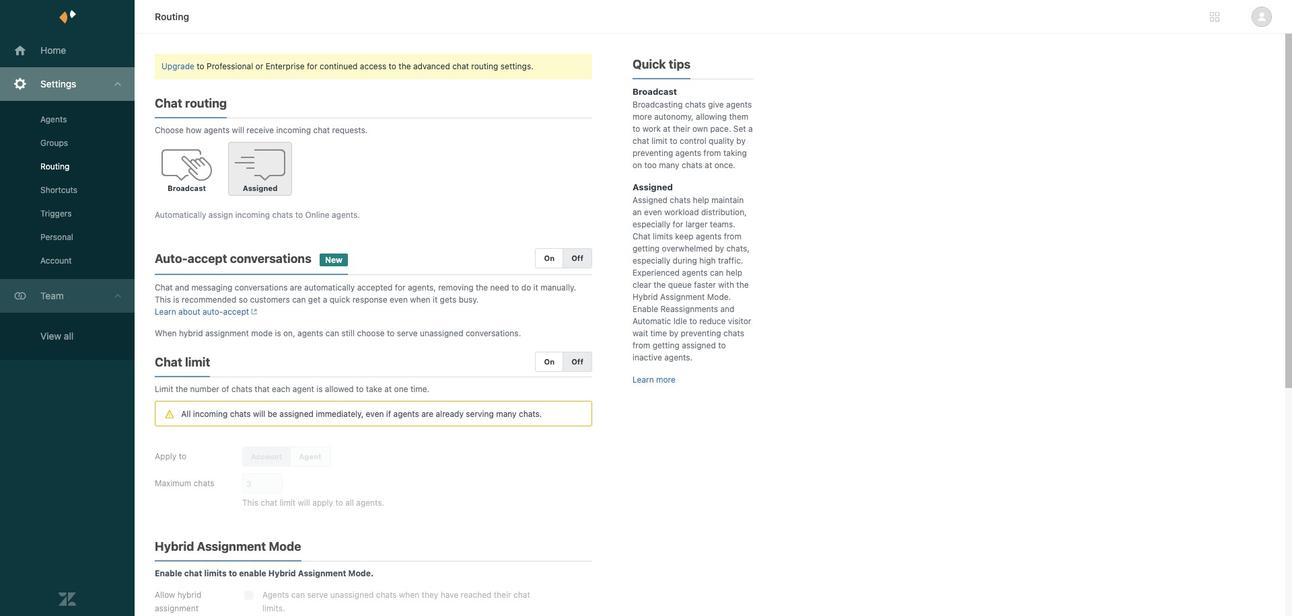 Task type: vqa. For each thing, say whether or not it's contained in the screenshot.
'your' inside the Forecast Add predictive analysis to your result
no



Task type: describe. For each thing, give the bounding box(es) containing it.
chat inside the assigned assigned chats help maintain an even workload distribution, especially for larger teams. chat limits keep agents from getting overwhelmed by chats, especially during high traffic. experienced agents can help clear the queue faster with the hybrid assignment mode. enable reassignments and automatic idle to reduce visitor wait time by preventing chats from getting assigned to inactive agents.
[[633, 232, 651, 242]]

limits.
[[263, 604, 285, 614]]

1 horizontal spatial assignment
[[298, 569, 346, 579]]

automatic
[[633, 316, 671, 327]]

when
[[155, 329, 177, 339]]

they
[[422, 591, 438, 601]]

experienced
[[633, 268, 680, 278]]

by inside broadcast broadcasting chats give agents more autonomy, allowing them to work at their own pace. set a chat limit to control quality by preventing agents from taking on too many chats at once.
[[737, 136, 746, 146]]

chat limit
[[155, 355, 210, 370]]

1 vertical spatial by
[[715, 244, 724, 254]]

new
[[325, 255, 343, 265]]

reduce
[[700, 316, 726, 327]]

reached
[[461, 591, 492, 601]]

chats right maximum
[[194, 479, 214, 489]]

busy.
[[459, 295, 479, 305]]

mode. inside the assigned assigned chats help maintain an even workload distribution, especially for larger teams. chat limits keep agents from getting overwhelmed by chats, especially during high traffic. experienced agents can help clear the queue faster with the hybrid assignment mode. enable reassignments and automatic idle to reduce visitor wait time by preventing chats from getting assigned to inactive agents.
[[707, 292, 731, 302]]

0 horizontal spatial help
[[693, 195, 709, 205]]

automatically
[[304, 283, 355, 293]]

maximum
[[155, 479, 191, 489]]

0 vertical spatial getting
[[633, 244, 660, 254]]

enable inside the assigned assigned chats help maintain an even workload distribution, especially for larger teams. chat limits keep agents from getting overwhelmed by chats, especially during high traffic. experienced agents can help clear the queue faster with the hybrid assignment mode. enable reassignments and automatic idle to reduce visitor wait time by preventing chats from getting assigned to inactive agents.
[[633, 304, 658, 314]]

hybrid for when
[[179, 329, 203, 339]]

when inside chat and messaging conversations are automatically accepted for agents, removing the need to do it manually. this is recommended so customers can get a quick response even when it gets busy.
[[410, 295, 431, 305]]

chats down "control"
[[682, 160, 703, 170]]

2 vertical spatial limit
[[280, 498, 296, 509]]

agents down "control"
[[676, 148, 701, 158]]

recommended
[[182, 295, 237, 305]]

learn about auto-accept
[[155, 307, 249, 317]]

agents,
[[408, 283, 436, 293]]

Maximum chats number field
[[242, 474, 283, 494]]

apply
[[313, 498, 333, 509]]

wait
[[633, 329, 648, 339]]

continued
[[320, 61, 358, 71]]

accepted
[[357, 283, 393, 293]]

1 vertical spatial hybrid
[[155, 540, 194, 554]]

agents right 'how'
[[204, 125, 230, 135]]

account inside button
[[251, 453, 282, 461]]

learn for learn about auto-accept
[[155, 307, 176, 317]]

access
[[360, 61, 387, 71]]

agent
[[299, 453, 321, 461]]

assign
[[209, 210, 233, 220]]

0 horizontal spatial account
[[40, 256, 72, 266]]

maximum chats
[[155, 479, 214, 489]]

1 horizontal spatial all
[[345, 498, 354, 509]]

even inside chat and messaging conversations are automatically accepted for agents, removing the need to do it manually. this is recommended so customers can get a quick response even when it gets busy.
[[390, 295, 408, 305]]

during
[[673, 256, 697, 266]]

agents up them
[[726, 100, 752, 110]]

all
[[181, 410, 191, 420]]

idle
[[674, 316, 687, 327]]

time
[[651, 329, 667, 339]]

messaging
[[191, 283, 232, 293]]

0 horizontal spatial many
[[496, 410, 517, 420]]

mode
[[251, 329, 273, 339]]

inactive
[[633, 353, 662, 363]]

learn about auto-accept link
[[155, 307, 257, 317]]

choose
[[357, 329, 385, 339]]

chats left be
[[230, 410, 251, 420]]

will for apply
[[298, 498, 310, 509]]

learn more link
[[633, 375, 676, 385]]

limit
[[155, 384, 173, 395]]

broadcast for broadcast
[[168, 184, 206, 193]]

limit inside broadcast broadcasting chats give agents more autonomy, allowing them to work at their own pace. set a chat limit to control quality by preventing agents from taking on too many chats at once.
[[652, 136, 668, 146]]

agents for agents
[[40, 114, 67, 125]]

removing
[[438, 283, 474, 293]]

once.
[[715, 160, 736, 170]]

already
[[436, 410, 464, 420]]

gets
[[440, 295, 457, 305]]

1 vertical spatial getting
[[653, 341, 680, 351]]

the right with
[[737, 280, 749, 290]]

number
[[190, 384, 219, 395]]

0 horizontal spatial incoming
[[193, 410, 228, 420]]

1 vertical spatial at
[[705, 160, 712, 170]]

1 vertical spatial this
[[242, 498, 258, 509]]

will for be
[[253, 410, 265, 420]]

about
[[178, 307, 200, 317]]

enable
[[239, 569, 266, 579]]

can inside agents can serve unassigned chats when they have reached their chat limits.
[[291, 591, 305, 601]]

control
[[680, 136, 707, 146]]

0 horizontal spatial limits
[[204, 569, 227, 579]]

2 especially from the top
[[633, 256, 671, 266]]

triggers
[[40, 209, 72, 219]]

0 horizontal spatial assignment
[[197, 540, 266, 554]]

assignment for allow
[[155, 604, 199, 614]]

broadcast for broadcast broadcasting chats give agents more autonomy, allowing them to work at their own pace. set a chat limit to control quality by preventing agents from taking on too many chats at once.
[[633, 86, 677, 97]]

an
[[633, 207, 642, 217]]

be
[[268, 410, 277, 420]]

2 vertical spatial agents.
[[356, 498, 385, 509]]

faster
[[694, 280, 716, 290]]

each
[[272, 384, 290, 395]]

distribution,
[[701, 207, 747, 217]]

this inside chat and messaging conversations are automatically accepted for agents, removing the need to do it manually. this is recommended so customers can get a quick response even when it gets busy.
[[155, 295, 171, 305]]

1 horizontal spatial hybrid
[[268, 569, 296, 579]]

when hybrid assignment mode is on, agents can still choose to serve unassigned conversations.
[[155, 329, 521, 339]]

is inside chat and messaging conversations are automatically accepted for agents, removing the need to do it manually. this is recommended so customers can get a quick response even when it gets busy.
[[173, 295, 179, 305]]

clear
[[633, 280, 652, 290]]

assigned inside the assigned assigned chats help maintain an even workload distribution, especially for larger teams. chat limits keep agents from getting overwhelmed by chats, especially during high traffic. experienced agents can help clear the queue faster with the hybrid assignment mode. enable reassignments and automatic idle to reduce visitor wait time by preventing chats from getting assigned to inactive agents.
[[682, 341, 716, 351]]

and inside chat and messaging conversations are automatically accepted for agents, removing the need to do it manually. this is recommended so customers can get a quick response even when it gets busy.
[[175, 283, 189, 293]]

chats left online
[[272, 210, 293, 220]]

1 vertical spatial help
[[726, 268, 743, 278]]

0 vertical spatial routing
[[155, 11, 189, 22]]

0 vertical spatial conversations
[[230, 252, 312, 266]]

can inside chat and messaging conversations are automatically accepted for agents, removing the need to do it manually. this is recommended so customers can get a quick response even when it gets busy.
[[292, 295, 306, 305]]

chats up workload
[[670, 195, 691, 205]]

preventing inside broadcast broadcasting chats give agents more autonomy, allowing them to work at their own pace. set a chat limit to control quality by preventing agents from taking on too many chats at once.
[[633, 148, 673, 158]]

assignment inside the assigned assigned chats help maintain an even workload distribution, especially for larger teams. chat limits keep agents from getting overwhelmed by chats, especially during high traffic. experienced agents can help clear the queue faster with the hybrid assignment mode. enable reassignments and automatic idle to reduce visitor wait time by preventing chats from getting assigned to inactive agents.
[[660, 292, 705, 302]]

of
[[222, 384, 229, 395]]

chat inside agents can serve unassigned chats when they have reached their chat limits.
[[514, 591, 530, 601]]

off button for 2nd the on button from the bottom of the page
[[563, 248, 592, 269]]

larger
[[686, 219, 708, 230]]

1 horizontal spatial at
[[663, 124, 671, 134]]

can left 'still'
[[326, 329, 339, 339]]

overwhelmed
[[662, 244, 713, 254]]

how
[[186, 125, 202, 135]]

set
[[734, 124, 746, 134]]

chat for chat limit
[[155, 355, 182, 370]]

0 horizontal spatial mode.
[[348, 569, 374, 579]]

them
[[729, 112, 749, 122]]

teams.
[[710, 219, 736, 230]]

the left advanced
[[399, 61, 411, 71]]

1 vertical spatial accept
[[223, 307, 249, 317]]

limits inside the assigned assigned chats help maintain an even workload distribution, especially for larger teams. chat limits keep agents from getting overwhelmed by chats, especially during high traffic. experienced agents can help clear the queue faster with the hybrid assignment mode. enable reassignments and automatic idle to reduce visitor wait time by preventing chats from getting assigned to inactive agents.
[[653, 232, 673, 242]]

auto-
[[203, 307, 223, 317]]

1 vertical spatial more
[[656, 375, 676, 385]]

agent
[[293, 384, 314, 395]]

agents down during
[[682, 268, 708, 278]]

chat for chat routing
[[155, 96, 182, 110]]

serve inside agents can serve unassigned chats when they have reached their chat limits.
[[307, 591, 328, 601]]

too
[[645, 160, 657, 170]]

0 vertical spatial incoming
[[276, 125, 311, 135]]

2 vertical spatial is
[[317, 384, 323, 395]]

automatically
[[155, 210, 206, 220]]

1 especially from the top
[[633, 219, 671, 230]]

0 vertical spatial routing
[[471, 61, 498, 71]]

chat up 'allow hybrid assignment'
[[184, 569, 202, 579]]

requests.
[[332, 125, 368, 135]]

need
[[490, 283, 509, 293]]

the inside chat and messaging conversations are automatically accepted for agents, removing the need to do it manually. this is recommended so customers can get a quick response even when it gets busy.
[[476, 283, 488, 293]]

conversations.
[[466, 329, 521, 339]]

more inside broadcast broadcasting chats give agents more autonomy, allowing them to work at their own pace. set a chat limit to control quality by preventing agents from taking on too many chats at once.
[[633, 112, 652, 122]]

professional
[[207, 61, 253, 71]]

broadcast broadcasting chats give agents more autonomy, allowing them to work at their own pace. set a chat limit to control quality by preventing agents from taking on too many chats at once.
[[633, 86, 753, 170]]

1 horizontal spatial it
[[534, 283, 539, 293]]

limit the number of chats that each agent is allowed to take at one time.
[[155, 384, 430, 395]]

1 vertical spatial are
[[422, 410, 434, 420]]

0 horizontal spatial all
[[64, 331, 74, 342]]

still
[[342, 329, 355, 339]]

0 vertical spatial for
[[307, 61, 318, 71]]

view
[[40, 331, 61, 342]]

assigned up an
[[633, 195, 668, 205]]

pace.
[[711, 124, 731, 134]]

chats up allowing
[[685, 100, 706, 110]]

can inside the assigned assigned chats help maintain an even workload distribution, especially for larger teams. chat limits keep agents from getting overwhelmed by chats, especially during high traffic. experienced agents can help clear the queue faster with the hybrid assignment mode. enable reassignments and automatic idle to reduce visitor wait time by preventing chats from getting assigned to inactive agents.
[[710, 268, 724, 278]]

allowing
[[696, 112, 727, 122]]

chat inside broadcast broadcasting chats give agents more autonomy, allowing them to work at their own pace. set a chat limit to control quality by preventing agents from taking on too many chats at once.
[[633, 136, 650, 146]]

work
[[643, 124, 661, 134]]

a inside broadcast broadcasting chats give agents more autonomy, allowing them to work at their own pace. set a chat limit to control quality by preventing agents from taking on too many chats at once.
[[749, 124, 753, 134]]

allow hybrid assignment
[[155, 591, 202, 614]]

the down experienced at top
[[654, 280, 666, 290]]

0 vertical spatial unassigned
[[420, 329, 464, 339]]



Task type: locate. For each thing, give the bounding box(es) containing it.
on button up chats.
[[535, 352, 564, 372]]

online
[[305, 210, 330, 220]]

0 vertical spatial more
[[633, 112, 652, 122]]

0 horizontal spatial it
[[433, 295, 438, 305]]

that
[[255, 384, 270, 395]]

1 horizontal spatial help
[[726, 268, 743, 278]]

their inside broadcast broadcasting chats give agents more autonomy, allowing them to work at their own pace. set a chat limit to control quality by preventing agents from taking on too many chats at once.
[[673, 124, 690, 134]]

off for first the on button from the bottom
[[572, 357, 584, 366]]

chat up the choose
[[155, 96, 182, 110]]

many
[[659, 160, 680, 170], [496, 410, 517, 420]]

1 horizontal spatial broadcast
[[633, 86, 677, 97]]

a right "get" at the left top of page
[[323, 295, 327, 305]]

auto-
[[155, 252, 188, 266]]

give
[[708, 100, 724, 110]]

to
[[197, 61, 204, 71], [389, 61, 396, 71], [633, 124, 640, 134], [670, 136, 678, 146], [295, 210, 303, 220], [512, 283, 519, 293], [690, 316, 697, 327], [387, 329, 395, 339], [718, 341, 726, 351], [356, 384, 364, 395], [179, 452, 187, 462], [336, 498, 343, 509], [229, 569, 237, 579]]

assignment inside 'allow hybrid assignment'
[[155, 604, 199, 614]]

chats
[[685, 100, 706, 110], [682, 160, 703, 170], [670, 195, 691, 205], [272, 210, 293, 220], [724, 329, 745, 339], [232, 384, 252, 395], [230, 410, 251, 420], [194, 479, 214, 489], [376, 591, 397, 601]]

more down inactive
[[656, 375, 676, 385]]

are inside chat and messaging conversations are automatically accepted for agents, removing the need to do it manually. this is recommended so customers can get a quick response even when it gets busy.
[[290, 283, 302, 293]]

1 vertical spatial a
[[323, 295, 327, 305]]

manually.
[[541, 283, 576, 293]]

1 vertical spatial incoming
[[235, 210, 270, 220]]

2 off button from the top
[[563, 352, 592, 372]]

assignment down queue
[[660, 292, 705, 302]]

serve down 'enable chat limits to enable hybrid assignment mode.'
[[307, 591, 328, 601]]

assigned down reduce
[[682, 341, 716, 351]]

groups
[[40, 138, 68, 148]]

0 horizontal spatial more
[[633, 112, 652, 122]]

hybrid for allow
[[178, 591, 202, 601]]

limits
[[653, 232, 673, 242], [204, 569, 227, 579]]

and
[[175, 283, 189, 293], [721, 304, 735, 314]]

1 vertical spatial all
[[345, 498, 354, 509]]

the
[[399, 61, 411, 71], [654, 280, 666, 290], [737, 280, 749, 290], [476, 283, 488, 293], [176, 384, 188, 395]]

to inside chat and messaging conversations are automatically accepted for agents, removing the need to do it manually. this is recommended so customers can get a quick response even when it gets busy.
[[512, 283, 519, 293]]

accept up messaging
[[188, 252, 227, 266]]

0 vertical spatial broadcast
[[633, 86, 677, 97]]

chat
[[155, 96, 182, 110], [633, 232, 651, 242], [155, 283, 173, 293], [155, 355, 182, 370]]

0 vertical spatial their
[[673, 124, 690, 134]]

1 vertical spatial agents
[[263, 591, 289, 601]]

chats,
[[727, 244, 750, 254]]

the right the limit
[[176, 384, 188, 395]]

preventing down reduce
[[681, 329, 721, 339]]

0 vertical spatial accept
[[188, 252, 227, 266]]

account down the personal
[[40, 256, 72, 266]]

2 horizontal spatial will
[[298, 498, 310, 509]]

incoming
[[276, 125, 311, 135], [235, 210, 270, 220], [193, 410, 228, 420]]

is left on,
[[275, 329, 281, 339]]

at left one
[[385, 384, 392, 395]]

1 vertical spatial enable
[[155, 569, 182, 579]]

quick
[[633, 57, 666, 71]]

2 vertical spatial from
[[633, 341, 651, 351]]

chat and messaging conversations are automatically accepted for agents, removing the need to do it manually. this is recommended so customers can get a quick response even when it gets busy.
[[155, 283, 576, 305]]

so
[[239, 295, 248, 305]]

getting
[[633, 244, 660, 254], [653, 341, 680, 351]]

1 vertical spatial for
[[673, 219, 684, 230]]

this up when
[[155, 295, 171, 305]]

chat left requests.
[[313, 125, 330, 135]]

hybrid inside 'allow hybrid assignment'
[[178, 591, 202, 601]]

queue
[[668, 280, 692, 290]]

1 vertical spatial even
[[390, 295, 408, 305]]

when left they
[[399, 591, 420, 601]]

0 vertical spatial it
[[534, 283, 539, 293]]

routing left settings.
[[471, 61, 498, 71]]

this chat limit will apply to all agents.
[[242, 498, 385, 509]]

help down traffic.
[[726, 268, 743, 278]]

assignment for when
[[205, 329, 249, 339]]

1 vertical spatial and
[[721, 304, 735, 314]]

2 vertical spatial will
[[298, 498, 310, 509]]

more
[[633, 112, 652, 122], [656, 375, 676, 385]]

for down workload
[[673, 219, 684, 230]]

autonomy,
[[654, 112, 694, 122]]

the left need
[[476, 283, 488, 293]]

even inside the assigned assigned chats help maintain an even workload distribution, especially for larger teams. chat limits keep agents from getting overwhelmed by chats, especially during high traffic. experienced agents can help clear the queue faster with the hybrid assignment mode. enable reassignments and automatic idle to reduce visitor wait time by preventing chats from getting assigned to inactive agents.
[[644, 207, 662, 217]]

broadcast inside broadcast broadcasting chats give agents more autonomy, allowing them to work at their own pace. set a chat limit to control quality by preventing agents from taking on too many chats at once.
[[633, 86, 677, 97]]

accept down so
[[223, 307, 249, 317]]

chats inside agents can serve unassigned chats when they have reached their chat limits.
[[376, 591, 397, 601]]

1 horizontal spatial is
[[275, 329, 281, 339]]

especially up experienced at top
[[633, 256, 671, 266]]

0 horizontal spatial routing
[[40, 162, 70, 172]]

1 on from the top
[[544, 254, 555, 263]]

learn down inactive
[[633, 375, 654, 385]]

auto-accept conversations
[[155, 252, 312, 266]]

agents. right apply
[[356, 498, 385, 509]]

1 off from the top
[[572, 254, 584, 263]]

broadcast up automatically
[[168, 184, 206, 193]]

have
[[441, 591, 459, 601]]

0 horizontal spatial a
[[323, 295, 327, 305]]

at
[[663, 124, 671, 134], [705, 160, 712, 170], [385, 384, 392, 395]]

automatically assign incoming chats to online agents.
[[155, 210, 360, 220]]

broadcast up broadcasting
[[633, 86, 677, 97]]

are left already at the left bottom of page
[[422, 410, 434, 420]]

getting up experienced at top
[[633, 244, 660, 254]]

0 horizontal spatial routing
[[185, 96, 227, 110]]

mode. down with
[[707, 292, 731, 302]]

chats.
[[519, 410, 542, 420]]

2 vertical spatial for
[[395, 283, 406, 293]]

2 vertical spatial assignment
[[298, 569, 346, 579]]

2 vertical spatial by
[[669, 329, 679, 339]]

is right agent
[[317, 384, 323, 395]]

learn for learn more
[[633, 375, 654, 385]]

chats down visitor at the bottom
[[724, 329, 745, 339]]

limit
[[652, 136, 668, 146], [185, 355, 210, 370], [280, 498, 296, 509]]

off
[[572, 254, 584, 263], [572, 357, 584, 366]]

1 horizontal spatial agents
[[263, 591, 289, 601]]

1 on button from the top
[[535, 248, 564, 269]]

1 vertical spatial it
[[433, 295, 438, 305]]

even
[[644, 207, 662, 217], [390, 295, 408, 305], [366, 410, 384, 420]]

0 horizontal spatial from
[[633, 341, 651, 351]]

incoming right all
[[193, 410, 228, 420]]

0 horizontal spatial agents
[[40, 114, 67, 125]]

a right set
[[749, 124, 753, 134]]

preventing up too
[[633, 148, 673, 158]]

and inside the assigned assigned chats help maintain an even workload distribution, especially for larger teams. chat limits keep agents from getting overwhelmed by chats, especially during high traffic. experienced agents can help clear the queue faster with the hybrid assignment mode. enable reassignments and automatic idle to reduce visitor wait time by preventing chats from getting assigned to inactive agents.
[[721, 304, 735, 314]]

1 vertical spatial preventing
[[681, 329, 721, 339]]

off button for first the on button from the bottom
[[563, 352, 592, 372]]

settings
[[40, 78, 76, 90]]

mode
[[269, 540, 301, 554]]

1 off button from the top
[[563, 248, 592, 269]]

2 on from the top
[[544, 357, 555, 366]]

for inside chat and messaging conversations are automatically accepted for agents, removing the need to do it manually. this is recommended so customers can get a quick response even when it gets busy.
[[395, 283, 406, 293]]

on button up manually.
[[535, 248, 564, 269]]

2 horizontal spatial hybrid
[[633, 292, 658, 302]]

many inside broadcast broadcasting chats give agents more autonomy, allowing them to work at their own pace. set a chat limit to control quality by preventing agents from taking on too many chats at once.
[[659, 160, 680, 170]]

0 horizontal spatial limit
[[185, 355, 210, 370]]

many right too
[[659, 160, 680, 170]]

chat down the maximum chats number field
[[261, 498, 277, 509]]

2 off from the top
[[572, 357, 584, 366]]

agents right on,
[[298, 329, 323, 339]]

1 vertical spatial hybrid
[[178, 591, 202, 601]]

enable up automatic
[[633, 304, 658, 314]]

agents. right online
[[332, 210, 360, 220]]

chat for chat and messaging conversations are automatically accepted for agents, removing the need to do it manually. this is recommended so customers can get a quick response even when it gets busy.
[[155, 283, 173, 293]]

for
[[307, 61, 318, 71], [673, 219, 684, 230], [395, 283, 406, 293]]

especially
[[633, 219, 671, 230], [633, 256, 671, 266]]

0 horizontal spatial serve
[[307, 591, 328, 601]]

0 vertical spatial a
[[749, 124, 753, 134]]

1 horizontal spatial their
[[673, 124, 690, 134]]

routing down groups
[[40, 162, 70, 172]]

2 horizontal spatial at
[[705, 160, 712, 170]]

0 vertical spatial is
[[173, 295, 179, 305]]

agents for agents can serve unassigned chats when they have reached their chat limits.
[[263, 591, 289, 601]]

2 vertical spatial hybrid
[[268, 569, 296, 579]]

agents. right inactive
[[665, 353, 693, 363]]

a inside chat and messaging conversations are automatically accepted for agents, removing the need to do it manually. this is recommended so customers can get a quick response even when it gets busy.
[[323, 295, 327, 305]]

conversations
[[230, 252, 312, 266], [235, 283, 288, 293]]

chat down an
[[633, 232, 651, 242]]

their down autonomy,
[[673, 124, 690, 134]]

enable up allow
[[155, 569, 182, 579]]

limit up number
[[185, 355, 210, 370]]

1 vertical spatial off
[[572, 357, 584, 366]]

incoming right assign
[[235, 210, 270, 220]]

even down "agents,"
[[390, 295, 408, 305]]

from down wait
[[633, 341, 651, 351]]

on
[[544, 254, 555, 263], [544, 357, 555, 366]]

1 vertical spatial mode.
[[348, 569, 374, 579]]

1 vertical spatial routing
[[40, 162, 70, 172]]

routing
[[471, 61, 498, 71], [185, 96, 227, 110]]

preventing
[[633, 148, 673, 158], [681, 329, 721, 339]]

2 on button from the top
[[535, 352, 564, 372]]

hybrid up allow
[[155, 540, 194, 554]]

allowed
[[325, 384, 354, 395]]

0 vertical spatial especially
[[633, 219, 671, 230]]

tips
[[669, 57, 691, 71]]

0 vertical spatial preventing
[[633, 148, 673, 158]]

assigned right be
[[280, 410, 314, 420]]

0 vertical spatial and
[[175, 283, 189, 293]]

choose
[[155, 125, 184, 135]]

more up 'work'
[[633, 112, 652, 122]]

1 vertical spatial assigned
[[280, 410, 314, 420]]

0 horizontal spatial by
[[669, 329, 679, 339]]

chat routing
[[155, 96, 227, 110]]

2 horizontal spatial is
[[317, 384, 323, 395]]

upgrade to professional or enterprise for continued access to the advanced chat routing settings.
[[162, 61, 534, 71]]

maintain
[[712, 195, 744, 205]]

1 horizontal spatial routing
[[155, 11, 189, 22]]

chat down auto-
[[155, 283, 173, 293]]

0 vertical spatial by
[[737, 136, 746, 146]]

1 vertical spatial when
[[399, 591, 420, 601]]

0 horizontal spatial will
[[232, 125, 244, 135]]

1 horizontal spatial a
[[749, 124, 753, 134]]

preventing inside the assigned assigned chats help maintain an even workload distribution, especially for larger teams. chat limits keep agents from getting overwhelmed by chats, especially during high traffic. experienced agents can help clear the queue faster with the hybrid assignment mode. enable reassignments and automatic idle to reduce visitor wait time by preventing chats from getting assigned to inactive agents.
[[681, 329, 721, 339]]

agents down 'larger' on the top right of the page
[[696, 232, 722, 242]]

this
[[155, 295, 171, 305], [242, 498, 258, 509]]

1 horizontal spatial assigned
[[682, 341, 716, 351]]

0 vertical spatial are
[[290, 283, 302, 293]]

0 horizontal spatial at
[[385, 384, 392, 395]]

routing up 'how'
[[185, 96, 227, 110]]

1 horizontal spatial routing
[[471, 61, 498, 71]]

chats right of
[[232, 384, 252, 395]]

agents inside agents can serve unassigned chats when they have reached their chat limits.
[[263, 591, 289, 601]]

agents right if
[[394, 410, 419, 420]]

agent button
[[290, 447, 330, 467]]

for left continued
[[307, 61, 318, 71]]

0 vertical spatial agents.
[[332, 210, 360, 220]]

help up workload
[[693, 195, 709, 205]]

immediately,
[[316, 410, 364, 420]]

chat down 'work'
[[633, 136, 650, 146]]

even left if
[[366, 410, 384, 420]]

hybrid down clear
[[633, 292, 658, 302]]

their right reached
[[494, 591, 511, 601]]

or
[[256, 61, 263, 71]]

apply to
[[155, 452, 187, 462]]

0 horizontal spatial are
[[290, 283, 302, 293]]

1 vertical spatial conversations
[[235, 283, 288, 293]]

2 vertical spatial even
[[366, 410, 384, 420]]

limits left "keep"
[[653, 232, 673, 242]]

on,
[[283, 329, 295, 339]]

1 vertical spatial from
[[724, 232, 742, 242]]

receive
[[247, 125, 274, 135]]

chat right reached
[[514, 591, 530, 601]]

agents. inside the assigned assigned chats help maintain an even workload distribution, especially for larger teams. chat limits keep agents from getting overwhelmed by chats, especially during high traffic. experienced agents can help clear the queue faster with the hybrid assignment mode. enable reassignments and automatic idle to reduce visitor wait time by preventing chats from getting assigned to inactive agents.
[[665, 353, 693, 363]]

2 vertical spatial incoming
[[193, 410, 228, 420]]

1 horizontal spatial assignment
[[205, 329, 249, 339]]

agents up limits.
[[263, 591, 289, 601]]

agents
[[726, 100, 752, 110], [204, 125, 230, 135], [676, 148, 701, 158], [696, 232, 722, 242], [682, 268, 708, 278], [298, 329, 323, 339], [394, 410, 419, 420]]

visitor
[[728, 316, 752, 327]]

on for first the on button from the bottom
[[544, 357, 555, 366]]

0 vertical spatial limits
[[653, 232, 673, 242]]

chat inside chat and messaging conversations are automatically accepted for agents, removing the need to do it manually. this is recommended so customers can get a quick response even when it gets busy.
[[155, 283, 173, 293]]

from down quality at the right of the page
[[704, 148, 721, 158]]

1 vertical spatial unassigned
[[330, 591, 374, 601]]

upgrade
[[162, 61, 194, 71]]

can down high
[[710, 268, 724, 278]]

incoming right receive
[[276, 125, 311, 135]]

1 vertical spatial on button
[[535, 352, 564, 372]]

0 vertical spatial mode.
[[707, 292, 731, 302]]

and up about
[[175, 283, 189, 293]]

one
[[394, 384, 408, 395]]

hybrid inside the assigned assigned chats help maintain an even workload distribution, especially for larger teams. chat limits keep agents from getting overwhelmed by chats, especially during high traffic. experienced agents can help clear the queue faster with the hybrid assignment mode. enable reassignments and automatic idle to reduce visitor wait time by preventing chats from getting assigned to inactive agents.
[[633, 292, 658, 302]]

when inside agents can serve unassigned chats when they have reached their chat limits.
[[399, 591, 420, 601]]

allow
[[155, 591, 175, 601]]

serve right choose
[[397, 329, 418, 339]]

by down 'idle'
[[669, 329, 679, 339]]

1 vertical spatial their
[[494, 591, 511, 601]]

take
[[366, 384, 382, 395]]

will for receive
[[232, 125, 244, 135]]

0 horizontal spatial preventing
[[633, 148, 673, 158]]

can
[[710, 268, 724, 278], [292, 295, 306, 305], [326, 329, 339, 339], [291, 591, 305, 601]]

if
[[386, 410, 391, 420]]

will left receive
[[232, 125, 244, 135]]

0 vertical spatial assignment
[[660, 292, 705, 302]]

assigned for assigned assigned chats help maintain an even workload distribution, especially for larger teams. chat limits keep agents from getting overwhelmed by chats, especially during high traffic. experienced agents can help clear the queue faster with the hybrid assignment mode. enable reassignments and automatic idle to reduce visitor wait time by preventing chats from getting assigned to inactive agents.
[[633, 182, 673, 193]]

0 vertical spatial agents
[[40, 114, 67, 125]]

even right an
[[644, 207, 662, 217]]

1 horizontal spatial enable
[[633, 304, 658, 314]]

on for 2nd the on button from the bottom of the page
[[544, 254, 555, 263]]

at down autonomy,
[[663, 124, 671, 134]]

1 horizontal spatial many
[[659, 160, 680, 170]]

limit down 'work'
[[652, 136, 668, 146]]

is
[[173, 295, 179, 305], [275, 329, 281, 339], [317, 384, 323, 395]]

personal
[[40, 232, 73, 242]]

for inside the assigned assigned chats help maintain an even workload distribution, especially for larger teams. chat limits keep agents from getting overwhelmed by chats, especially during high traffic. experienced agents can help clear the queue faster with the hybrid assignment mode. enable reassignments and automatic idle to reduce visitor wait time by preventing chats from getting assigned to inactive agents.
[[673, 219, 684, 230]]

1 vertical spatial assignment
[[155, 604, 199, 614]]

help
[[693, 195, 709, 205], [726, 268, 743, 278]]

view all
[[40, 331, 74, 342]]

1 horizontal spatial mode.
[[707, 292, 731, 302]]

enterprise
[[266, 61, 305, 71]]

0 vertical spatial account
[[40, 256, 72, 266]]

zendesk products image
[[1210, 12, 1220, 22]]

enable chat limits to enable hybrid assignment mode.
[[155, 569, 374, 579]]

0 vertical spatial on
[[544, 254, 555, 263]]

on button
[[535, 248, 564, 269], [535, 352, 564, 372]]

hybrid assignment mode
[[155, 540, 301, 554]]

serving
[[466, 410, 494, 420]]

by up traffic.
[[715, 244, 724, 254]]

0 horizontal spatial broadcast
[[168, 184, 206, 193]]

will left apply
[[298, 498, 310, 509]]

mode. up agents can serve unassigned chats when they have reached their chat limits.
[[348, 569, 374, 579]]

conversations inside chat and messaging conversations are automatically accepted for agents, removing the need to do it manually. this is recommended so customers can get a quick response even when it gets busy.
[[235, 283, 288, 293]]

from up chats,
[[724, 232, 742, 242]]

off for 2nd the on button from the bottom of the page
[[572, 254, 584, 263]]

1 horizontal spatial incoming
[[235, 210, 270, 220]]

chat right advanced
[[452, 61, 469, 71]]

many left chats.
[[496, 410, 517, 420]]

enable
[[633, 304, 658, 314], [155, 569, 182, 579]]

hybrid right allow
[[178, 591, 202, 601]]

assigned for assigned
[[243, 184, 278, 193]]

assignment down allow
[[155, 604, 199, 614]]

all right apply
[[345, 498, 354, 509]]

from inside broadcast broadcasting chats give agents more autonomy, allowing them to work at their own pace. set a chat limit to control quality by preventing agents from taking on too many chats at once.
[[704, 148, 721, 158]]

by down set
[[737, 136, 746, 146]]

hybrid down mode
[[268, 569, 296, 579]]

assignment down mode
[[298, 569, 346, 579]]

can down 'enable chat limits to enable hybrid assignment mode.'
[[291, 591, 305, 601]]

shortcuts
[[40, 185, 77, 195]]

1 horizontal spatial will
[[253, 410, 265, 420]]

1 vertical spatial learn
[[633, 375, 654, 385]]

when
[[410, 295, 431, 305], [399, 591, 420, 601]]

their inside agents can serve unassigned chats when they have reached their chat limits.
[[494, 591, 511, 601]]

1 horizontal spatial serve
[[397, 329, 418, 339]]

2 horizontal spatial from
[[724, 232, 742, 242]]

on
[[633, 160, 642, 170]]

unassigned inside agents can serve unassigned chats when they have reached their chat limits.
[[330, 591, 374, 601]]

0 vertical spatial help
[[693, 195, 709, 205]]

1 horizontal spatial limits
[[653, 232, 673, 242]]

assigned up 'automatically assign incoming chats to online agents.'
[[243, 184, 278, 193]]

when down "agents,"
[[410, 295, 431, 305]]

account
[[40, 256, 72, 266], [251, 453, 282, 461]]

all right the view
[[64, 331, 74, 342]]

quality
[[709, 136, 734, 146]]

0 vertical spatial hybrid
[[633, 292, 658, 302]]



